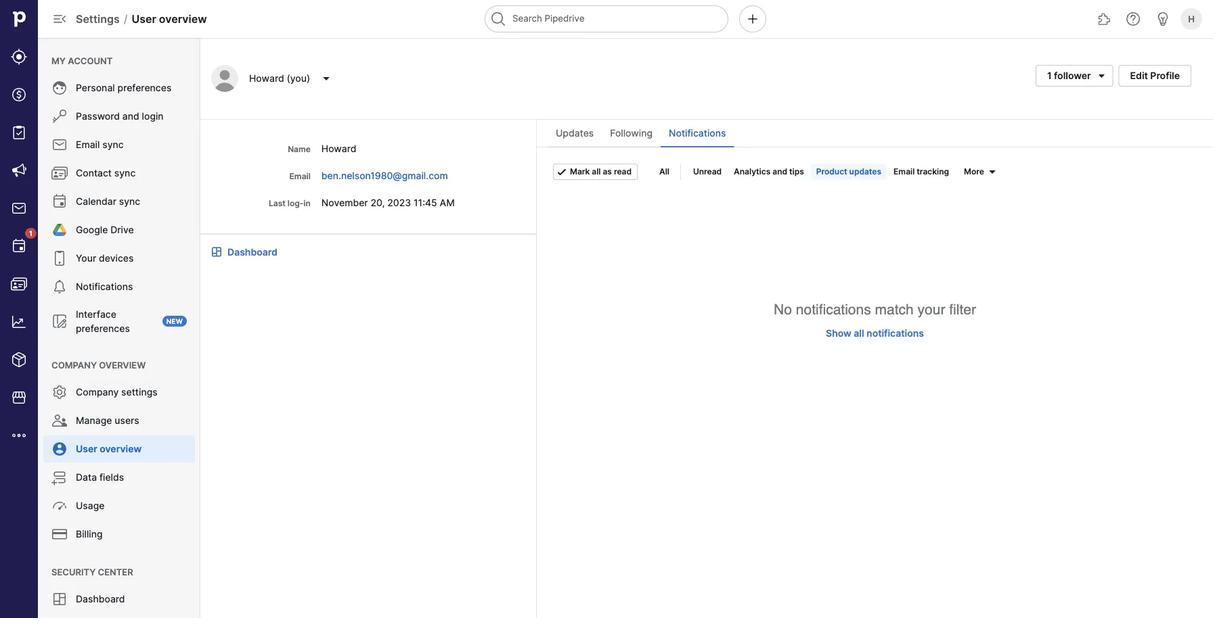 Task type: vqa. For each thing, say whether or not it's contained in the screenshot.
leftmost the
no



Task type: describe. For each thing, give the bounding box(es) containing it.
1 horizontal spatial notifications
[[669, 128, 726, 139]]

1 for 1
[[29, 229, 32, 238]]

filter
[[949, 302, 976, 318]]

security center
[[51, 567, 133, 578]]

settings
[[76, 12, 120, 25]]

sync for contact sync
[[114, 168, 136, 179]]

analytics
[[734, 167, 771, 177]]

password and login
[[76, 111, 164, 122]]

email for email sync
[[76, 139, 100, 151]]

marketplace image
[[11, 390, 27, 406]]

your
[[76, 253, 96, 264]]

contact
[[76, 168, 112, 179]]

password
[[76, 111, 120, 122]]

contact sync link
[[43, 160, 195, 187]]

my
[[51, 56, 66, 66]]

calendar sync
[[76, 196, 140, 207]]

products image
[[11, 352, 27, 368]]

mark
[[570, 167, 590, 177]]

color undefined image for manage users
[[51, 413, 68, 429]]

and for analytics
[[773, 167, 787, 177]]

no
[[774, 302, 792, 318]]

user inside user overview link
[[76, 444, 97, 455]]

color undefined image for your
[[51, 250, 68, 267]]

color undefined image for notifications
[[51, 279, 68, 295]]

color undefined image for company settings
[[51, 385, 68, 401]]

1 horizontal spatial dashboard link
[[227, 245, 277, 259]]

all for as
[[592, 167, 601, 177]]

show all notifications
[[826, 328, 924, 339]]

data fields link
[[43, 464, 195, 491]]

unread button
[[688, 164, 727, 180]]

0 vertical spatial notifications
[[796, 302, 871, 318]]

1 vertical spatial notifications
[[867, 328, 924, 339]]

more image
[[11, 428, 27, 444]]

profile
[[1150, 70, 1180, 82]]

h
[[1188, 14, 1195, 24]]

settings / user overview
[[76, 12, 207, 25]]

menu toggle image
[[51, 11, 68, 27]]

company for company settings
[[76, 387, 119, 398]]

manage
[[76, 415, 112, 427]]

1 horizontal spatial email
[[289, 172, 311, 181]]

name
[[288, 145, 311, 154]]

your
[[918, 302, 945, 318]]

color undefined image for interface
[[51, 313, 68, 330]]

howard for howard (you)
[[249, 73, 284, 84]]

november
[[321, 197, 368, 209]]

all
[[659, 167, 669, 177]]

howard (you)
[[249, 73, 310, 84]]

ben.nelson1980@gmail.com
[[321, 170, 448, 181]]

email sync link
[[43, 131, 195, 158]]

h button
[[1178, 5, 1205, 32]]

sync for calendar sync
[[119, 196, 140, 207]]

email sync
[[76, 139, 124, 151]]

email tracking
[[894, 167, 949, 177]]

color undefined image for email sync
[[51, 137, 68, 153]]

analytics and tips button
[[728, 164, 809, 180]]

color undefined image for contact sync
[[51, 165, 68, 181]]

1 menu
[[0, 0, 38, 619]]

manage users
[[76, 415, 139, 427]]

last log-in
[[269, 199, 311, 209]]

new
[[166, 317, 183, 326]]

0 vertical spatial user
[[132, 12, 156, 25]]

no notifications match your filter
[[774, 302, 976, 318]]

color undefined image inside billing link
[[51, 527, 68, 543]]

usage link
[[43, 493, 195, 520]]

user overview link
[[43, 436, 195, 463]]

and for password
[[122, 111, 139, 122]]

billing
[[76, 529, 103, 541]]

as
[[603, 167, 612, 177]]

log-
[[288, 199, 304, 209]]

0 vertical spatial dashboard
[[227, 246, 277, 258]]

contacts image
[[11, 276, 27, 292]]

color undefined image for password and login
[[51, 108, 68, 125]]

preferences for interface
[[76, 323, 130, 334]]

drive
[[110, 224, 134, 236]]

follower
[[1054, 70, 1091, 82]]

edit
[[1130, 70, 1148, 82]]

deals image
[[11, 87, 27, 103]]

(you)
[[287, 73, 310, 84]]

size s image
[[987, 167, 998, 177]]

color undefined image for calendar
[[51, 194, 68, 210]]

ben.nelson1980@gmail.com link
[[321, 170, 451, 181]]

color undefined image for personal
[[51, 80, 68, 96]]

product updates button
[[811, 164, 887, 180]]

tips
[[789, 167, 804, 177]]

mark all as read
[[570, 167, 632, 177]]

personal preferences
[[76, 82, 172, 94]]

company for company overview
[[51, 360, 97, 371]]

company overview
[[51, 360, 146, 371]]

november 20, 2023 11:45 am
[[321, 197, 455, 209]]

analytics and tips
[[734, 167, 804, 177]]



Task type: locate. For each thing, give the bounding box(es) containing it.
color undefined image
[[51, 80, 68, 96], [51, 194, 68, 210], [11, 238, 27, 255], [51, 250, 68, 267], [51, 313, 68, 330], [51, 441, 68, 458], [51, 470, 68, 486], [51, 498, 68, 514], [51, 527, 68, 543]]

email inside menu
[[76, 139, 100, 151]]

email for email tracking
[[894, 167, 915, 177]]

1 vertical spatial dashboard
[[76, 594, 125, 606]]

1 vertical spatial notifications
[[76, 281, 133, 293]]

company
[[51, 360, 97, 371], [76, 387, 119, 398]]

menu item
[[38, 615, 200, 619]]

color undefined image inside your devices link
[[51, 250, 68, 267]]

more button
[[959, 164, 1000, 180]]

notifications down your devices
[[76, 281, 133, 293]]

all
[[592, 167, 601, 177], [854, 328, 864, 339]]

dashboard link right color link icon
[[227, 245, 277, 259]]

color undefined image inside company settings link
[[51, 385, 68, 401]]

2 color undefined image from the top
[[51, 137, 68, 153]]

1 left "follower"
[[1047, 70, 1052, 82]]

all button
[[654, 164, 675, 180]]

0 vertical spatial 1
[[1047, 70, 1052, 82]]

color undefined image left password
[[51, 108, 68, 125]]

overview right /
[[159, 12, 207, 25]]

following
[[610, 128, 653, 139]]

dashboard link
[[227, 245, 277, 259], [43, 586, 195, 613]]

size s image
[[556, 167, 567, 177]]

and inside button
[[773, 167, 787, 177]]

1 horizontal spatial user
[[132, 12, 156, 25]]

color link image
[[211, 247, 222, 258]]

notifications up the unread
[[669, 128, 726, 139]]

2023
[[387, 197, 411, 209]]

preferences up the login
[[117, 82, 172, 94]]

color undefined image inside contact sync link
[[51, 165, 68, 181]]

0 horizontal spatial dashboard link
[[43, 586, 195, 613]]

3 color undefined image from the top
[[51, 165, 68, 181]]

projects image
[[11, 125, 27, 141]]

fields
[[99, 472, 124, 484]]

color undefined image up the contacts icon
[[11, 238, 27, 255]]

sync down password and login link
[[102, 139, 124, 151]]

howard
[[249, 73, 284, 84], [321, 143, 356, 154]]

overview down manage users link
[[100, 444, 142, 455]]

1 vertical spatial sync
[[114, 168, 136, 179]]

1 inside 'link'
[[29, 229, 32, 238]]

0 horizontal spatial and
[[122, 111, 139, 122]]

color undefined image inside dashboard link
[[51, 592, 68, 608]]

user right /
[[132, 12, 156, 25]]

users
[[115, 415, 139, 427]]

1
[[1047, 70, 1052, 82], [29, 229, 32, 238]]

color undefined image inside 1 'link'
[[11, 238, 27, 255]]

0 vertical spatial howard
[[249, 73, 284, 84]]

color undefined image for data
[[51, 470, 68, 486]]

color undefined image down security
[[51, 592, 68, 608]]

quick help image
[[1125, 11, 1141, 27]]

more
[[964, 167, 984, 177]]

preferences
[[117, 82, 172, 94], [76, 323, 130, 334]]

1 inside button
[[1047, 70, 1052, 82]]

1 vertical spatial preferences
[[76, 323, 130, 334]]

company inside company settings link
[[76, 387, 119, 398]]

7 color undefined image from the top
[[51, 413, 68, 429]]

email left tracking
[[894, 167, 915, 177]]

color undefined image left google
[[51, 222, 68, 238]]

personal
[[76, 82, 115, 94]]

color undefined image left billing
[[51, 527, 68, 543]]

sales assistant image
[[1155, 11, 1171, 27]]

howard left (you) in the top left of the page
[[249, 73, 284, 84]]

color undefined image left the interface
[[51, 313, 68, 330]]

1 vertical spatial and
[[773, 167, 787, 177]]

and left tips
[[773, 167, 787, 177]]

color undefined image inside password and login link
[[51, 108, 68, 125]]

color undefined image inside notifications link
[[51, 279, 68, 295]]

notifications link
[[43, 273, 195, 301]]

interface preferences
[[76, 309, 130, 334]]

dashboard
[[227, 246, 277, 258], [76, 594, 125, 606]]

sync
[[102, 139, 124, 151], [114, 168, 136, 179], [119, 196, 140, 207]]

color undefined image inside the 'usage' link
[[51, 498, 68, 514]]

all right show
[[854, 328, 864, 339]]

company settings
[[76, 387, 158, 398]]

mark all as read button
[[553, 164, 638, 180]]

all for notifications
[[854, 328, 864, 339]]

notifications
[[796, 302, 871, 318], [867, 328, 924, 339]]

home image
[[9, 9, 29, 29]]

1 vertical spatial all
[[854, 328, 864, 339]]

color undefined image inside google drive link
[[51, 222, 68, 238]]

company settings link
[[43, 379, 195, 406]]

color undefined image left usage
[[51, 498, 68, 514]]

0 horizontal spatial dashboard
[[76, 594, 125, 606]]

howard for howard
[[321, 143, 356, 154]]

edit profile button
[[1119, 65, 1191, 87]]

0 vertical spatial notifications
[[669, 128, 726, 139]]

am
[[440, 197, 455, 209]]

email down the name
[[289, 172, 311, 181]]

settings
[[121, 387, 158, 398]]

login
[[142, 111, 164, 122]]

Search Pipedrive field
[[485, 5, 728, 32]]

0 vertical spatial overview
[[159, 12, 207, 25]]

show
[[826, 328, 851, 339]]

email tracking button
[[888, 164, 955, 180]]

product updates
[[816, 167, 881, 177]]

color primary image
[[1094, 70, 1110, 81]]

color undefined image right marketplace icon
[[51, 385, 68, 401]]

menu
[[38, 38, 200, 619]]

howard right the name
[[321, 143, 356, 154]]

security
[[51, 567, 96, 578]]

color undefined image right more image
[[51, 441, 68, 458]]

contact sync
[[76, 168, 136, 179]]

tracking
[[917, 167, 949, 177]]

user up "data"
[[76, 444, 97, 455]]

edit profile
[[1130, 70, 1180, 82]]

password and login link
[[43, 103, 195, 130]]

1 left google
[[29, 229, 32, 238]]

1 horizontal spatial 1
[[1047, 70, 1052, 82]]

personal preferences link
[[43, 74, 195, 102]]

center
[[98, 567, 133, 578]]

color undefined image right the contacts icon
[[51, 279, 68, 295]]

data fields
[[76, 472, 124, 484]]

color undefined image left "data"
[[51, 470, 68, 486]]

account
[[68, 56, 113, 66]]

2 vertical spatial overview
[[100, 444, 142, 455]]

20,
[[371, 197, 385, 209]]

0 horizontal spatial email
[[76, 139, 100, 151]]

preferences down the interface
[[76, 323, 130, 334]]

0 horizontal spatial user
[[76, 444, 97, 455]]

and inside menu
[[122, 111, 139, 122]]

sync up "drive"
[[119, 196, 140, 207]]

1 horizontal spatial all
[[854, 328, 864, 339]]

unread
[[693, 167, 722, 177]]

1 horizontal spatial howard
[[321, 143, 356, 154]]

sales inbox image
[[11, 200, 27, 217]]

1 horizontal spatial dashboard
[[227, 246, 277, 258]]

dashboard link down center
[[43, 586, 195, 613]]

color undefined image inside user overview link
[[51, 441, 68, 458]]

color undefined image left your
[[51, 250, 68, 267]]

google drive link
[[43, 217, 195, 244]]

company up company settings
[[51, 360, 97, 371]]

select user image
[[318, 73, 334, 84]]

user overview menu item
[[38, 436, 200, 463]]

color undefined image for google drive
[[51, 222, 68, 238]]

overview inside menu item
[[100, 444, 142, 455]]

in
[[304, 199, 311, 209]]

notifications down match
[[867, 328, 924, 339]]

manage users link
[[43, 408, 195, 435]]

calendar sync link
[[43, 188, 195, 215]]

insights image
[[11, 314, 27, 330]]

1 vertical spatial overview
[[99, 360, 146, 371]]

/
[[124, 12, 128, 25]]

color undefined image inside the data fields link
[[51, 470, 68, 486]]

color undefined image for dashboard
[[51, 592, 68, 608]]

1 link
[[4, 228, 37, 261]]

your devices
[[76, 253, 134, 264]]

color undefined image inside "email sync" link
[[51, 137, 68, 153]]

email
[[76, 139, 100, 151], [894, 167, 915, 177], [289, 172, 311, 181]]

1 follower button
[[1036, 65, 1113, 87]]

overview up company settings link
[[99, 360, 146, 371]]

all left as
[[592, 167, 601, 177]]

billing link
[[43, 521, 195, 548]]

4 color undefined image from the top
[[51, 222, 68, 238]]

leads image
[[11, 49, 27, 65]]

menu containing personal preferences
[[38, 38, 200, 619]]

your devices link
[[43, 245, 195, 272]]

1 for 1 follower
[[1047, 70, 1052, 82]]

1 color undefined image from the top
[[51, 108, 68, 125]]

1 vertical spatial howard
[[321, 143, 356, 154]]

overview for company overview
[[99, 360, 146, 371]]

1 vertical spatial company
[[76, 387, 119, 398]]

6 color undefined image from the top
[[51, 385, 68, 401]]

0 horizontal spatial notifications
[[76, 281, 133, 293]]

sync up calendar sync link
[[114, 168, 136, 179]]

8 color undefined image from the top
[[51, 592, 68, 608]]

read
[[614, 167, 632, 177]]

0 vertical spatial company
[[51, 360, 97, 371]]

1 vertical spatial user
[[76, 444, 97, 455]]

last
[[269, 199, 286, 209]]

2 horizontal spatial email
[[894, 167, 915, 177]]

match
[[875, 302, 914, 318]]

color undefined image
[[51, 108, 68, 125], [51, 137, 68, 153], [51, 165, 68, 181], [51, 222, 68, 238], [51, 279, 68, 295], [51, 385, 68, 401], [51, 413, 68, 429], [51, 592, 68, 608]]

user overview
[[76, 444, 142, 455]]

0 horizontal spatial all
[[592, 167, 601, 177]]

notifications up show
[[796, 302, 871, 318]]

color undefined image down my
[[51, 80, 68, 96]]

and
[[122, 111, 139, 122], [773, 167, 787, 177]]

color undefined image left contact
[[51, 165, 68, 181]]

dashboard down security center
[[76, 594, 125, 606]]

0 vertical spatial preferences
[[117, 82, 172, 94]]

data
[[76, 472, 97, 484]]

1 vertical spatial dashboard link
[[43, 586, 195, 613]]

campaigns image
[[11, 162, 27, 179]]

preferences for personal
[[117, 82, 172, 94]]

quick add image
[[745, 11, 761, 27]]

devices
[[99, 253, 134, 264]]

google
[[76, 224, 108, 236]]

usage
[[76, 501, 105, 512]]

interface
[[76, 309, 116, 320]]

updates
[[556, 128, 594, 139]]

dashboard right color link icon
[[227, 246, 277, 258]]

dashboard inside menu
[[76, 594, 125, 606]]

2 vertical spatial sync
[[119, 196, 140, 207]]

company down company overview
[[76, 387, 119, 398]]

all inside button
[[592, 167, 601, 177]]

0 vertical spatial sync
[[102, 139, 124, 151]]

0 horizontal spatial howard
[[249, 73, 284, 84]]

0 vertical spatial dashboard link
[[227, 245, 277, 259]]

sync for email sync
[[102, 139, 124, 151]]

and left the login
[[122, 111, 139, 122]]

color undefined image left calendar
[[51, 194, 68, 210]]

color undefined image inside manage users link
[[51, 413, 68, 429]]

1 horizontal spatial and
[[773, 167, 787, 177]]

color undefined image inside calendar sync link
[[51, 194, 68, 210]]

1 vertical spatial 1
[[29, 229, 32, 238]]

overview for user overview
[[100, 444, 142, 455]]

color undefined image for user
[[51, 441, 68, 458]]

5 color undefined image from the top
[[51, 279, 68, 295]]

color undefined image inside personal preferences link
[[51, 80, 68, 96]]

updates
[[849, 167, 881, 177]]

0 horizontal spatial 1
[[29, 229, 32, 238]]

0 vertical spatial all
[[592, 167, 601, 177]]

1 follower
[[1047, 70, 1091, 82]]

email inside button
[[894, 167, 915, 177]]

calendar
[[76, 196, 116, 207]]

notifications
[[669, 128, 726, 139], [76, 281, 133, 293]]

email up contact
[[76, 139, 100, 151]]

color undefined image left manage
[[51, 413, 68, 429]]

0 vertical spatial and
[[122, 111, 139, 122]]

my account
[[51, 56, 113, 66]]

color undefined image left email sync
[[51, 137, 68, 153]]



